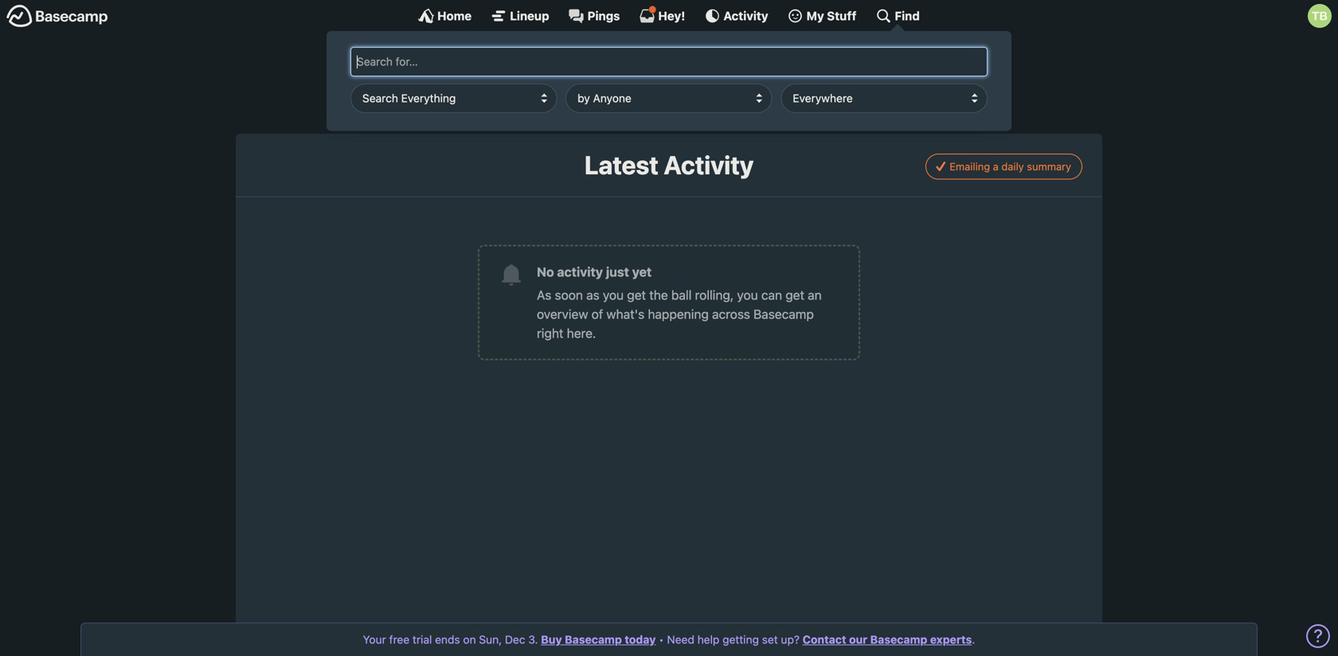 Task type: describe. For each thing, give the bounding box(es) containing it.
what's
[[607, 307, 645, 322]]

to-dos added & completed link
[[577, 87, 783, 122]]

today
[[625, 633, 656, 646]]

someone's assignments link
[[577, 48, 783, 83]]

my stuff button
[[787, 8, 857, 24]]

getting
[[723, 633, 759, 646]]

0 vertical spatial activity
[[512, 58, 554, 73]]

across
[[712, 307, 750, 322]]

upcoming
[[830, 97, 889, 112]]

as
[[586, 287, 600, 303]]

trial
[[413, 633, 432, 646]]

yet
[[632, 264, 652, 280]]

pings
[[588, 9, 620, 23]]

no
[[537, 264, 554, 280]]

here.
[[567, 326, 596, 341]]

hey! button
[[639, 6, 685, 24]]

hey!
[[658, 9, 685, 23]]

2 get from the left
[[786, 287, 805, 303]]

switch accounts image
[[6, 4, 108, 29]]

right
[[537, 326, 564, 341]]

activity for someone's activity
[[505, 97, 546, 112]]

overdue
[[830, 58, 879, 73]]

my stuff
[[807, 9, 857, 23]]

ball
[[671, 287, 692, 303]]

on
[[463, 633, 476, 646]]

activity report image
[[410, 54, 432, 76]]

assignment image
[[585, 54, 608, 76]]

1 you from the left
[[603, 287, 624, 303]]

to-dos added & completed
[[613, 97, 771, 112]]

latest activity
[[585, 150, 754, 180]]

emailing
[[950, 161, 990, 172]]

upcoming dates
[[830, 97, 925, 112]]

someone's for someone's assignments
[[613, 58, 677, 73]]

all
[[438, 58, 452, 73]]

lineup
[[510, 9, 549, 23]]

all the latest activity link
[[402, 48, 566, 83]]

emailing a daily summary
[[950, 161, 1071, 172]]

latest
[[585, 150, 659, 180]]

someone's activity
[[438, 97, 546, 112]]

help
[[698, 633, 720, 646]]

0 horizontal spatial basecamp
[[565, 633, 622, 646]]

to-
[[883, 58, 900, 73]]

overdue to-dos link
[[794, 48, 937, 83]]

0 vertical spatial the
[[455, 58, 474, 73]]

overdue to-dos
[[830, 58, 921, 73]]

reports image
[[802, 54, 824, 76]]

assignments
[[680, 58, 753, 73]]

no activity just yet as soon as you get the ball rolling, you can get an overview of what's happening across basecamp right here.
[[537, 264, 822, 341]]

all the latest activity
[[438, 58, 554, 73]]

can
[[761, 287, 782, 303]]

1 get from the left
[[627, 287, 646, 303]]

my
[[807, 9, 824, 23]]

&
[[697, 97, 706, 112]]

pings button
[[568, 8, 620, 24]]

soon
[[555, 287, 583, 303]]

someone's for someone's activity
[[438, 97, 501, 112]]

main element
[[0, 0, 1338, 131]]

completed
[[709, 97, 771, 112]]



Task type: vqa. For each thing, say whether or not it's contained in the screenshot.
0/1's the 0/1
no



Task type: locate. For each thing, give the bounding box(es) containing it.
dos left added on the top
[[633, 97, 654, 112]]

activity up soon
[[557, 264, 603, 280]]

rolling,
[[695, 287, 734, 303]]

contact our basecamp experts link
[[803, 633, 972, 646]]

dates
[[893, 97, 925, 112]]

someone's down all the latest activity link
[[438, 97, 501, 112]]

basecamp right the our
[[870, 633, 928, 646]]

to-
[[613, 97, 633, 112]]

1 horizontal spatial get
[[786, 287, 805, 303]]

dec
[[505, 633, 525, 646]]

activity for no activity just yet as soon as you get the ball rolling, you can get an overview of what's happening across basecamp right here.
[[557, 264, 603, 280]]

activity link
[[704, 8, 768, 24]]

upcoming dates link
[[794, 87, 937, 122]]

a
[[993, 161, 999, 172]]

1 vertical spatial activity
[[664, 150, 754, 180]]

2 you from the left
[[737, 287, 758, 303]]

the left ball
[[649, 287, 668, 303]]

basecamp
[[754, 307, 814, 322], [565, 633, 622, 646], [870, 633, 928, 646]]

happening
[[648, 307, 709, 322]]

dos up dates
[[900, 58, 921, 73]]

activity up assignments
[[724, 9, 768, 23]]

you
[[603, 287, 624, 303], [737, 287, 758, 303]]

get left an
[[786, 287, 805, 303]]

ends
[[435, 633, 460, 646]]

activity
[[724, 9, 768, 23], [664, 150, 754, 180]]

buy
[[541, 633, 562, 646]]

daily
[[1002, 161, 1024, 172]]

basecamp down 'can' on the right of page
[[754, 307, 814, 322]]

free
[[389, 633, 410, 646]]

someone's
[[613, 58, 677, 73], [438, 97, 501, 112]]

1 vertical spatial someone's
[[438, 97, 501, 112]]

activity down "&"
[[664, 150, 754, 180]]

sun,
[[479, 633, 502, 646]]

contact
[[803, 633, 846, 646]]

1 vertical spatial activity
[[505, 97, 546, 112]]

1 horizontal spatial the
[[649, 287, 668, 303]]

just
[[606, 264, 629, 280]]

our
[[849, 633, 868, 646]]

1 horizontal spatial someone's
[[613, 58, 677, 73]]

up?
[[781, 633, 800, 646]]

1 horizontal spatial dos
[[900, 58, 921, 73]]

2 horizontal spatial basecamp
[[870, 633, 928, 646]]

buy basecamp today link
[[541, 633, 656, 646]]

get
[[627, 287, 646, 303], [786, 287, 805, 303]]

as
[[537, 287, 552, 303]]

•
[[659, 633, 664, 646]]

0 horizontal spatial dos
[[633, 97, 654, 112]]

.
[[972, 633, 975, 646]]

home
[[437, 9, 472, 23]]

get up what's
[[627, 287, 646, 303]]

set
[[762, 633, 778, 646]]

0 horizontal spatial the
[[455, 58, 474, 73]]

3.
[[528, 633, 538, 646]]

todo image
[[585, 93, 608, 116]]

someone's assignments
[[613, 58, 753, 73]]

tim burton image
[[1308, 4, 1332, 28]]

activity down all the latest activity
[[505, 97, 546, 112]]

person report image
[[410, 93, 432, 116]]

experts
[[930, 633, 972, 646]]

home link
[[418, 8, 472, 24]]

1 horizontal spatial you
[[737, 287, 758, 303]]

schedule image
[[802, 93, 824, 116]]

overview
[[537, 307, 588, 322]]

Search for… search field
[[351, 47, 988, 76]]

the right all on the top of the page
[[455, 58, 474, 73]]

lineup link
[[491, 8, 549, 24]]

someone's up to-
[[613, 58, 677, 73]]

stuff
[[827, 9, 857, 23]]

you left 'can' on the right of page
[[737, 287, 758, 303]]

0 horizontal spatial get
[[627, 287, 646, 303]]

find button
[[876, 8, 920, 24]]

an
[[808, 287, 822, 303]]

0 horizontal spatial someone's
[[438, 97, 501, 112]]

need
[[667, 633, 695, 646]]

0 vertical spatial someone's
[[613, 58, 677, 73]]

the
[[455, 58, 474, 73], [649, 287, 668, 303]]

1 horizontal spatial basecamp
[[754, 307, 814, 322]]

0 horizontal spatial you
[[603, 287, 624, 303]]

basecamp right buy
[[565, 633, 622, 646]]

activity inside the no activity just yet as soon as you get the ball rolling, you can get an overview of what's happening across basecamp right here.
[[557, 264, 603, 280]]

0 vertical spatial dos
[[900, 58, 921, 73]]

added
[[657, 97, 694, 112]]

of
[[592, 307, 603, 322]]

activity right latest
[[512, 58, 554, 73]]

0 vertical spatial activity
[[724, 9, 768, 23]]

latest
[[477, 58, 509, 73]]

your
[[363, 633, 386, 646]]

1 vertical spatial the
[[649, 287, 668, 303]]

find
[[895, 9, 920, 23]]

basecamp inside the no activity just yet as soon as you get the ball rolling, you can get an overview of what's happening across basecamp right here.
[[754, 307, 814, 322]]

summary
[[1027, 161, 1071, 172]]

1 vertical spatial dos
[[633, 97, 654, 112]]

2 vertical spatial activity
[[557, 264, 603, 280]]

dos
[[900, 58, 921, 73], [633, 97, 654, 112]]

activity inside main element
[[724, 9, 768, 23]]

the inside the no activity just yet as soon as you get the ball rolling, you can get an overview of what's happening across basecamp right here.
[[649, 287, 668, 303]]

your free trial ends on sun, dec  3. buy basecamp today • need help getting set up? contact our basecamp experts .
[[363, 633, 975, 646]]

you right as
[[603, 287, 624, 303]]

emailing a daily summary button
[[926, 154, 1083, 180]]

activity
[[512, 58, 554, 73], [505, 97, 546, 112], [557, 264, 603, 280]]

someone's activity link
[[402, 87, 566, 122]]



